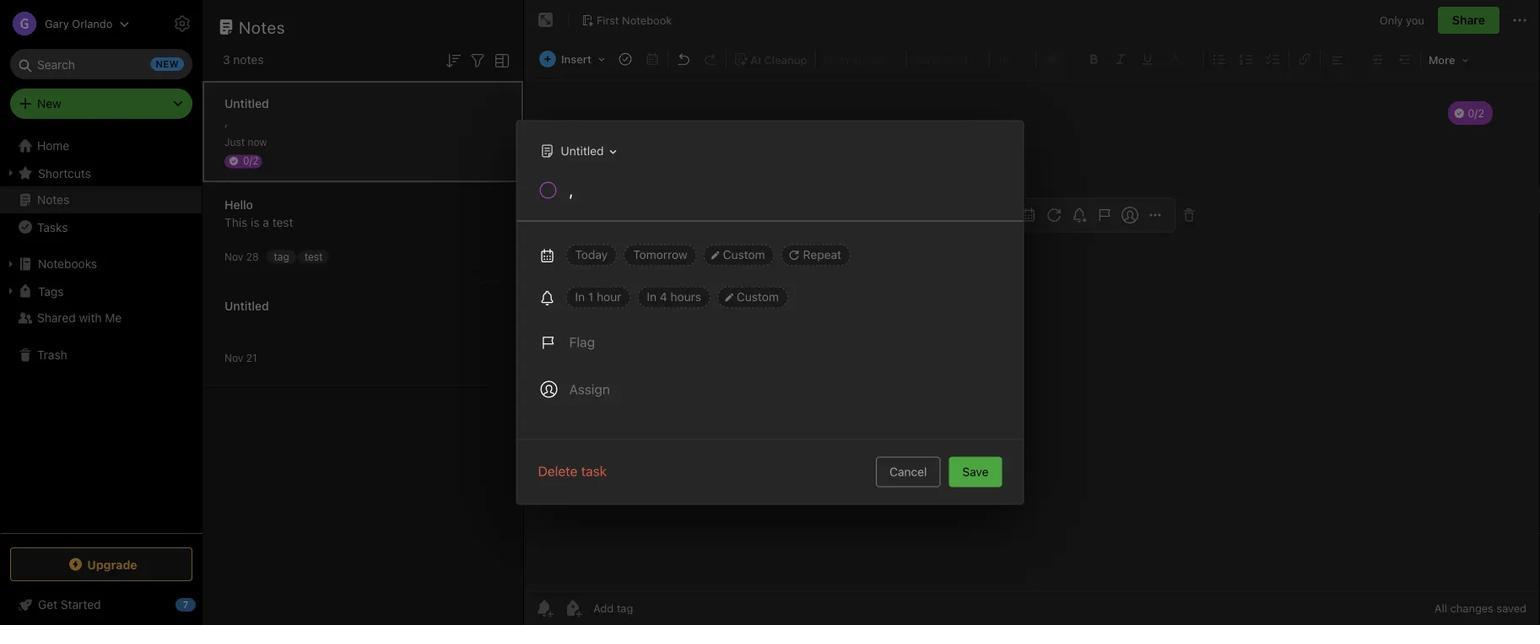 Task type: describe. For each thing, give the bounding box(es) containing it.
hour
[[597, 290, 621, 304]]

home
[[37, 139, 69, 153]]

nov 28
[[224, 251, 259, 263]]

1 untitled button from the left
[[531, 139, 622, 163]]

this
[[224, 216, 247, 230]]

expand notebooks image
[[4, 257, 18, 271]]

21
[[246, 352, 257, 364]]

notebook
[[622, 14, 672, 26]]

share
[[1452, 13, 1485, 27]]

nov 21
[[224, 352, 257, 364]]

flag
[[569, 334, 595, 350]]

flag button
[[530, 322, 605, 362]]

expand note image
[[536, 10, 556, 30]]

notes link
[[0, 186, 202, 213]]

3 notes
[[223, 53, 264, 67]]

3
[[223, 53, 230, 67]]

assign
[[569, 381, 610, 397]]

task
[[581, 463, 607, 479]]

changes
[[1450, 602, 1493, 615]]

in for in 1 hour
[[575, 290, 585, 304]]

1 horizontal spatial test
[[304, 251, 323, 262]]

today
[[575, 248, 608, 262]]

first notebook button
[[575, 8, 678, 32]]

trash link
[[0, 342, 202, 369]]

hello this is a test
[[224, 198, 293, 230]]

,
[[224, 114, 228, 128]]

heading level image
[[818, 47, 905, 71]]

first notebook
[[597, 14, 672, 26]]

repeat button
[[781, 244, 851, 266]]

tags button
[[0, 278, 202, 305]]

more image
[[1423, 47, 1475, 71]]

settings image
[[172, 14, 192, 34]]

1
[[588, 290, 593, 304]]

only you
[[1380, 14, 1424, 26]]

first
[[597, 14, 619, 26]]

now
[[248, 136, 267, 148]]

font color image
[[1038, 47, 1080, 71]]

shared with me link
[[0, 305, 202, 332]]

tasks button
[[0, 213, 202, 240]]

repeat
[[803, 248, 841, 262]]

insert image
[[535, 47, 611, 71]]

is
[[251, 216, 260, 230]]

highlight image
[[1161, 47, 1202, 71]]

new
[[37, 97, 61, 111]]

untitled ,
[[224, 97, 269, 128]]

just now
[[224, 136, 267, 148]]

0/2
[[243, 155, 259, 167]]

undo image
[[672, 47, 695, 71]]

task image
[[613, 47, 637, 71]]

in 4 hours button
[[637, 286, 710, 308]]

Go to note or move task field
[[531, 139, 622, 163]]

add tag image
[[563, 598, 583, 619]]

custom for tomorrow
[[723, 248, 765, 262]]



Task type: vqa. For each thing, say whether or not it's contained in the screenshot.
Save useful information from the web. at the bottom of the page
no



Task type: locate. For each thing, give the bounding box(es) containing it.
alignment image
[[1322, 47, 1364, 71]]

saved
[[1497, 602, 1527, 615]]

in 1 hour
[[575, 290, 621, 304]]

2 nov from the top
[[224, 352, 243, 364]]

in left the 4
[[647, 290, 657, 304]]

1 vertical spatial custom button
[[717, 286, 788, 308]]

tomorrow button
[[624, 244, 697, 266]]

2 untitled button from the left
[[535, 139, 622, 163]]

save
[[962, 465, 989, 479]]

1 vertical spatial notes
[[37, 193, 69, 207]]

today button
[[566, 244, 617, 266]]

test right a
[[272, 216, 293, 230]]

untitled inside field
[[561, 144, 604, 158]]

cancel button
[[876, 457, 940, 487]]

all changes saved
[[1434, 602, 1527, 615]]

expand tags image
[[4, 284, 18, 298]]

nov for nov 28
[[224, 251, 243, 263]]

custom
[[723, 248, 765, 262], [737, 290, 779, 304]]

untitled
[[224, 97, 269, 111], [561, 144, 604, 158], [224, 299, 269, 313]]

shared with me
[[37, 311, 122, 325]]

0 vertical spatial notes
[[239, 17, 285, 37]]

nov left the 21 at left
[[224, 352, 243, 364]]

1 horizontal spatial notes
[[239, 17, 285, 37]]

delete
[[538, 463, 578, 479]]

custom left 'repeat' button
[[723, 248, 765, 262]]

add a reminder image
[[534, 598, 554, 619]]

trash
[[37, 348, 67, 362]]

upgrade
[[87, 558, 137, 571]]

0 horizontal spatial in
[[575, 290, 585, 304]]

custom right hours
[[737, 290, 779, 304]]

1 vertical spatial untitled
[[561, 144, 604, 158]]

notes up tasks
[[37, 193, 69, 207]]

0 vertical spatial custom
[[723, 248, 765, 262]]

notes
[[239, 17, 285, 37], [37, 193, 69, 207]]

Enter task text field
[[567, 180, 1003, 209]]

Note Editor text field
[[524, 81, 1540, 591]]

tomorrow
[[633, 248, 687, 262]]

0 horizontal spatial notes
[[37, 193, 69, 207]]

upgrade button
[[10, 548, 192, 581]]

with
[[79, 311, 102, 325]]

nov
[[224, 251, 243, 263], [224, 352, 243, 364]]

in inside button
[[575, 290, 585, 304]]

notebooks link
[[0, 251, 202, 278]]

notes up notes
[[239, 17, 285, 37]]

hours
[[670, 290, 701, 304]]

0 horizontal spatial test
[[272, 216, 293, 230]]

0 vertical spatial test
[[272, 216, 293, 230]]

custom button down enter task text box
[[703, 244, 774, 266]]

test
[[272, 216, 293, 230], [304, 251, 323, 262]]

shortcuts
[[38, 166, 91, 180]]

Search text field
[[22, 49, 181, 79]]

note window element
[[524, 0, 1540, 625]]

new button
[[10, 89, 192, 119]]

only
[[1380, 14, 1403, 26]]

1 nov from the top
[[224, 251, 243, 263]]

shared
[[37, 311, 76, 325]]

28
[[246, 251, 259, 263]]

notebooks
[[38, 257, 97, 271]]

a
[[263, 216, 269, 230]]

hello
[[224, 198, 253, 212]]

in for in 4 hours
[[647, 290, 657, 304]]

nov left 28
[[224, 251, 243, 263]]

None search field
[[22, 49, 181, 79]]

1 in from the left
[[575, 290, 585, 304]]

custom button for tomorrow
[[703, 244, 774, 266]]

me
[[105, 311, 122, 325]]

untitled button
[[531, 139, 622, 163], [535, 139, 622, 163]]

2 in from the left
[[647, 290, 657, 304]]

tree containing home
[[0, 132, 203, 532]]

1 horizontal spatial in
[[647, 290, 657, 304]]

0 vertical spatial custom button
[[703, 244, 774, 266]]

tag
[[274, 251, 289, 262]]

delete task link
[[538, 461, 607, 481]]

1 vertical spatial custom
[[737, 290, 779, 304]]

just
[[224, 136, 245, 148]]

notes inside tree
[[37, 193, 69, 207]]

all
[[1434, 602, 1447, 615]]

custom button
[[703, 244, 774, 266], [717, 286, 788, 308]]

font family image
[[909, 47, 987, 71]]

in 4 hours
[[647, 290, 701, 304]]

test inside hello this is a test
[[272, 216, 293, 230]]

4
[[660, 290, 667, 304]]

tree
[[0, 132, 203, 532]]

in inside button
[[647, 290, 657, 304]]

test right tag
[[304, 251, 323, 262]]

share button
[[1438, 7, 1500, 34]]

in
[[575, 290, 585, 304], [647, 290, 657, 304]]

notes
[[233, 53, 264, 67]]

0 vertical spatial nov
[[224, 251, 243, 263]]

font size image
[[991, 47, 1034, 71]]

custom for in 4 hours
[[737, 290, 779, 304]]

assign button
[[530, 369, 620, 410]]

custom button right hours
[[717, 286, 788, 308]]

shortcuts button
[[0, 159, 202, 186]]

in left 1
[[575, 290, 585, 304]]

tags
[[38, 284, 64, 298]]

delete task
[[538, 463, 607, 479]]

in 1 hour button
[[566, 286, 631, 308]]

2 vertical spatial untitled
[[224, 299, 269, 313]]

tasks
[[37, 220, 68, 234]]

you
[[1406, 14, 1424, 26]]

1 vertical spatial test
[[304, 251, 323, 262]]

1 vertical spatial nov
[[224, 352, 243, 364]]

0 vertical spatial untitled
[[224, 97, 269, 111]]

cancel
[[889, 465, 927, 479]]

nov for nov 21
[[224, 352, 243, 364]]

home link
[[0, 132, 203, 159]]

custom button for in 4 hours
[[717, 286, 788, 308]]

save button
[[949, 457, 1002, 487]]



